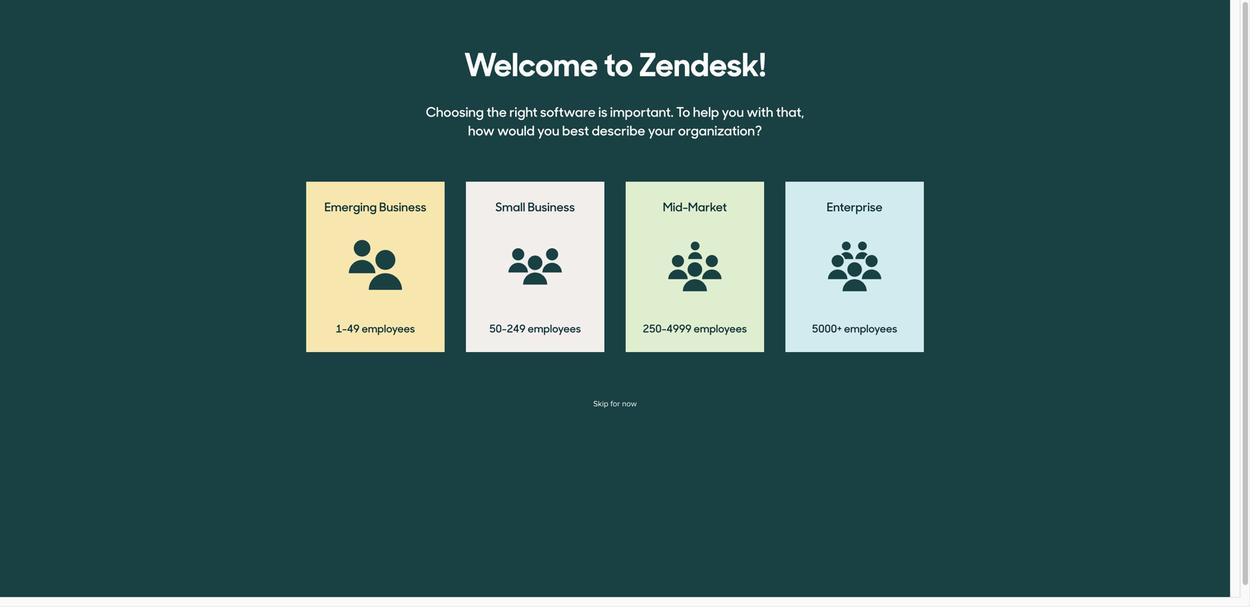 Task type: describe. For each thing, give the bounding box(es) containing it.
for
[[611, 399, 620, 409]]

enterprise image
[[829, 242, 882, 292]]

the
[[487, 102, 507, 121]]

choosing the right software is important. to help you with that, how would you best describe your organization?
[[426, 102, 805, 139]]

is
[[599, 102, 608, 121]]

skip for now
[[594, 399, 637, 409]]

4999
[[667, 321, 692, 336]]

how
[[468, 121, 495, 139]]

small
[[496, 198, 526, 215]]

250-4999 employees
[[643, 321, 748, 336]]

1-49 employees
[[336, 321, 415, 336]]

skip
[[594, 399, 609, 409]]

49
[[347, 321, 360, 336]]

emerging
[[325, 198, 377, 215]]

software
[[541, 102, 596, 121]]

organization?
[[679, 121, 763, 139]]

emerging business
[[325, 198, 427, 215]]

enterprise
[[827, 198, 883, 215]]

employees for small business
[[528, 321, 581, 336]]

describe
[[592, 121, 646, 139]]

250-
[[643, 321, 667, 336]]

business for emerging business
[[379, 198, 427, 215]]

0 horizontal spatial you
[[538, 121, 560, 139]]

welcome to zendesk!
[[465, 38, 766, 85]]

skip for now link
[[594, 399, 637, 409]]

employees for emerging business
[[362, 321, 415, 336]]

mid-
[[663, 198, 689, 215]]

5000+
[[813, 321, 843, 336]]

smb image
[[509, 248, 562, 285]]

with
[[747, 102, 774, 121]]



Task type: locate. For each thing, give the bounding box(es) containing it.
that,
[[777, 102, 805, 121]]

1 horizontal spatial you
[[722, 102, 744, 121]]

mid market image
[[669, 242, 722, 292]]

market
[[689, 198, 728, 215]]

employees right 249
[[528, 321, 581, 336]]

zendesk!
[[639, 38, 766, 85]]

choosing
[[426, 102, 484, 121]]

employees
[[528, 321, 581, 336], [694, 321, 748, 336], [845, 321, 898, 336], [362, 321, 415, 336]]

you
[[722, 102, 744, 121], [538, 121, 560, 139]]

you left best
[[538, 121, 560, 139]]

3 employees from the left
[[845, 321, 898, 336]]

business right small at the left
[[528, 198, 575, 215]]

small business
[[496, 198, 575, 215]]

50-
[[490, 321, 507, 336]]

employees for mid-market
[[694, 321, 748, 336]]

employees right '49'
[[362, 321, 415, 336]]

business for small business
[[528, 198, 575, 215]]

2 employees from the left
[[694, 321, 748, 336]]

5000+ employees
[[813, 321, 898, 336]]

0 horizontal spatial business
[[379, 198, 427, 215]]

1-
[[336, 321, 347, 336]]

welcome
[[465, 38, 598, 85]]

help
[[693, 102, 720, 121]]

employees right 5000+
[[845, 321, 898, 336]]

50-249 employees
[[490, 321, 581, 336]]

business
[[379, 198, 427, 215], [528, 198, 575, 215]]

mid-market
[[663, 198, 728, 215]]

1 business from the left
[[379, 198, 427, 215]]

4 employees from the left
[[362, 321, 415, 336]]

employees right 4999
[[694, 321, 748, 336]]

now
[[622, 399, 637, 409]]

business right emerging
[[379, 198, 427, 215]]

1 employees from the left
[[528, 321, 581, 336]]

right
[[510, 102, 538, 121]]

important.
[[611, 102, 674, 121]]

to
[[604, 38, 633, 85]]

249
[[507, 321, 526, 336]]

to
[[677, 102, 691, 121]]

esmb image
[[349, 240, 402, 293]]

1 horizontal spatial business
[[528, 198, 575, 215]]

best
[[563, 121, 590, 139]]

2 business from the left
[[528, 198, 575, 215]]

would
[[498, 121, 535, 139]]

your
[[648, 121, 676, 139]]

you right help
[[722, 102, 744, 121]]



Task type: vqa. For each thing, say whether or not it's contained in the screenshot.
5000+
yes



